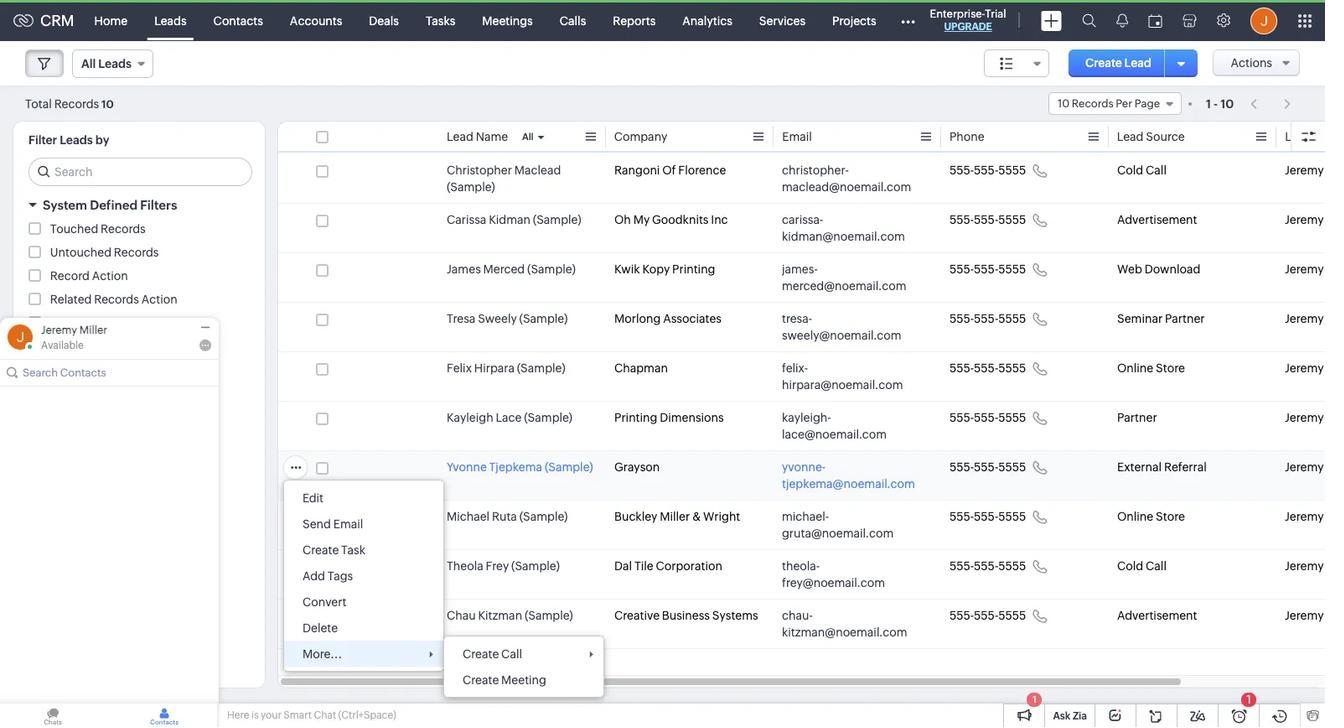 Task type: vqa. For each thing, say whether or not it's contained in the screenshot.


Task type: locate. For each thing, give the bounding box(es) containing it.
services
[[760, 14, 806, 27]]

leads left by
[[60, 133, 93, 147]]

(sample) down christopher
[[447, 180, 495, 194]]

lead for lead ow
[[1286, 130, 1312, 143]]

(sample) inside yvonne tjepkema (sample) link
[[545, 460, 594, 474]]

zia
[[1073, 710, 1088, 722]]

row group
[[278, 154, 1326, 649]]

michael- gruta@noemail.com link
[[783, 508, 917, 542]]

printing up grayson
[[615, 411, 658, 424]]

1 vertical spatial miller
[[660, 510, 690, 523]]

system defined filters button
[[13, 190, 265, 220]]

felix
[[447, 361, 472, 375]]

name
[[476, 130, 508, 143]]

store
[[1157, 361, 1186, 375], [1157, 510, 1186, 523]]

0 horizontal spatial leads
[[60, 133, 93, 147]]

morlong
[[615, 312, 661, 325]]

projects link
[[819, 0, 890, 41]]

1 cold call from the top
[[1118, 164, 1167, 177]]

create for create meeting
[[463, 673, 499, 687]]

james merced (sample) link
[[447, 261, 576, 278]]

5555 for tresa- sweely@noemail.com
[[999, 312, 1027, 325]]

lead for lead source
[[1118, 130, 1145, 143]]

2 vertical spatial email
[[334, 517, 363, 531]]

total
[[25, 97, 52, 110]]

partner right seminar
[[1166, 312, 1206, 325]]

1 horizontal spatial leads
[[154, 14, 187, 27]]

tresa-
[[783, 312, 813, 325]]

business
[[662, 609, 710, 622]]

555-555-5555 for james- merced@noemail.com
[[950, 263, 1027, 276]]

tjepkema
[[489, 460, 543, 474]]

1 cold from the top
[[1118, 164, 1144, 177]]

1 horizontal spatial miller
[[660, 510, 690, 523]]

(sample) inside the james merced (sample) "link"
[[528, 263, 576, 276]]

6 5555 from the top
[[999, 411, 1027, 424]]

leads
[[154, 14, 187, 27], [60, 133, 93, 147]]

accounts link
[[277, 0, 356, 41]]

seminar
[[1118, 312, 1163, 325]]

555-555-5555 for yvonne- tjepkema@noemail.com
[[950, 460, 1027, 474]]

1 vertical spatial online store
[[1118, 510, 1186, 523]]

miller for buckley
[[660, 510, 690, 523]]

(sample) right tjepkema
[[545, 460, 594, 474]]

0 horizontal spatial action
[[92, 269, 128, 283]]

1 555-555-5555 from the top
[[950, 164, 1027, 177]]

(sample) right ruta
[[520, 510, 568, 523]]

2 cold from the top
[[1118, 559, 1144, 573]]

5 jeremy  from the top
[[1286, 361, 1326, 375]]

lead left source
[[1118, 130, 1145, 143]]

online down seminar
[[1118, 361, 1154, 375]]

chat
[[314, 710, 336, 721]]

merced
[[484, 263, 525, 276]]

online store down external referral
[[1118, 510, 1186, 523]]

(sample) right lace
[[524, 411, 573, 424]]

untouched
[[50, 246, 112, 259]]

0 vertical spatial cold
[[1118, 164, 1144, 177]]

lead up "lead source"
[[1125, 56, 1152, 70]]

(sample) for michael ruta (sample)
[[520, 510, 568, 523]]

2 jeremy  from the top
[[1286, 213, 1326, 226]]

(sample) inside kayleigh lace (sample) link
[[524, 411, 573, 424]]

1 5555 from the top
[[999, 164, 1027, 177]]

jeremy 
[[1286, 164, 1326, 177], [1286, 213, 1326, 226], [1286, 263, 1326, 276], [1286, 312, 1326, 325], [1286, 361, 1326, 375], [1286, 411, 1326, 424], [1286, 460, 1326, 474], [1286, 510, 1326, 523], [1286, 559, 1326, 573], [1286, 609, 1326, 622]]

kwik
[[615, 263, 640, 276]]

(sample) right frey
[[512, 559, 560, 573]]

store down seminar partner
[[1157, 361, 1186, 375]]

yvonne tjepkema (sample)
[[447, 460, 594, 474]]

navigation
[[1243, 91, 1301, 116]]

0 vertical spatial miller
[[79, 324, 107, 336]]

enterprise-trial upgrade
[[931, 8, 1007, 33]]

0 vertical spatial partner
[[1166, 312, 1206, 325]]

corporation
[[656, 559, 723, 573]]

(sample)
[[447, 180, 495, 194], [533, 213, 582, 226], [528, 263, 576, 276], [520, 312, 568, 325], [517, 361, 566, 375], [524, 411, 573, 424], [545, 460, 594, 474], [520, 510, 568, 523], [512, 559, 560, 573], [525, 609, 573, 622]]

9 555-555-5555 from the top
[[950, 559, 1027, 573]]

yvonne-
[[783, 460, 826, 474]]

miller inside row group
[[660, 510, 690, 523]]

1 vertical spatial cold
[[1118, 559, 1144, 573]]

0 vertical spatial email
[[783, 130, 812, 143]]

store down external referral
[[1157, 510, 1186, 523]]

1 vertical spatial action
[[141, 293, 178, 306]]

2 store from the top
[[1157, 510, 1186, 523]]

1 vertical spatial online
[[1118, 510, 1154, 523]]

send
[[303, 517, 331, 531]]

lead left ow
[[1286, 130, 1312, 143]]

records for untouched
[[114, 246, 159, 259]]

partner up the external
[[1118, 411, 1158, 424]]

jeremy  for christopher- maclead@noemail.com
[[1286, 164, 1326, 177]]

1 vertical spatial partner
[[1118, 411, 1158, 424]]

felix- hirpara@noemail.com link
[[783, 360, 917, 393]]

(sample) for kayleigh lace (sample)
[[524, 411, 573, 424]]

0 vertical spatial online store
[[1118, 361, 1186, 375]]

michael ruta (sample) link
[[447, 508, 568, 525]]

1 horizontal spatial 10
[[1221, 97, 1235, 110]]

2 horizontal spatial email
[[783, 130, 812, 143]]

yvonne tjepkema (sample) link
[[447, 459, 594, 476]]

kayleigh lace (sample) link
[[447, 409, 573, 426]]

1 horizontal spatial printing
[[673, 263, 716, 276]]

0 horizontal spatial miller
[[79, 324, 107, 336]]

1 vertical spatial email
[[86, 340, 116, 353]]

all
[[523, 132, 534, 142]]

system defined filters
[[43, 198, 177, 212]]

locked
[[50, 316, 90, 330]]

2 555-555-5555 from the top
[[950, 213, 1027, 226]]

(sample) for tresa sweely (sample)
[[520, 312, 568, 325]]

(sample) right kidman
[[533, 213, 582, 226]]

jeremy  for yvonne- tjepkema@noemail.com
[[1286, 460, 1326, 474]]

jeremy for yvonne- tjepkema@noemail.com
[[1286, 460, 1325, 474]]

8 jeremy  from the top
[[1286, 510, 1326, 523]]

0 vertical spatial online
[[1118, 361, 1154, 375]]

notes
[[50, 387, 82, 400]]

10 inside total records 10
[[102, 98, 114, 110]]

1 jeremy  from the top
[[1286, 164, 1326, 177]]

4 jeremy  from the top
[[1286, 312, 1326, 325]]

printing right the kopy
[[673, 263, 716, 276]]

2 vertical spatial call
[[502, 647, 523, 661]]

records for total
[[54, 97, 99, 110]]

james-
[[783, 263, 818, 276]]

7 5555 from the top
[[999, 460, 1027, 474]]

email up 'search contacts' text field
[[86, 340, 116, 353]]

(sample) right kitzman
[[525, 609, 573, 622]]

actions
[[1232, 56, 1273, 70]]

creative
[[615, 609, 660, 622]]

(sample) right merced
[[528, 263, 576, 276]]

(sample) for james merced (sample)
[[528, 263, 576, 276]]

crm
[[40, 12, 74, 29]]

trial
[[986, 8, 1007, 20]]

lead left name at top left
[[447, 130, 474, 143]]

(sample) inside theola frey (sample) link
[[512, 559, 560, 573]]

6 555-555-5555 from the top
[[950, 411, 1027, 424]]

jeremy miller
[[41, 324, 107, 336]]

records down defined
[[101, 222, 146, 236]]

5555 for james- merced@noemail.com
[[999, 263, 1027, 276]]

(sample) right sweely
[[520, 312, 568, 325]]

jeremy for christopher- maclead@noemail.com
[[1286, 164, 1325, 177]]

1 vertical spatial store
[[1157, 510, 1186, 523]]

1
[[1207, 97, 1212, 110]]

5555 for felix- hirpara@noemail.com
[[999, 361, 1027, 375]]

activities
[[50, 363, 100, 377]]

10 for total records 10
[[102, 98, 114, 110]]

chau- kitzman@noemail.com
[[783, 609, 908, 639]]

10 right the -
[[1221, 97, 1235, 110]]

tresa- sweely@noemail.com link
[[783, 310, 917, 344]]

online down the external
[[1118, 510, 1154, 523]]

leads right home
[[154, 14, 187, 27]]

miller left "&"
[[660, 510, 690, 523]]

3 5555 from the top
[[999, 263, 1027, 276]]

(sample) for christopher maclead (sample)
[[447, 180, 495, 194]]

action
[[92, 269, 128, 283], [141, 293, 178, 306]]

edit
[[303, 491, 324, 505]]

5 555-555-5555 from the top
[[950, 361, 1027, 375]]

more...
[[303, 647, 342, 661]]

555-555-5555 for tresa- sweely@noemail.com
[[950, 312, 1027, 325]]

2 advertisement from the top
[[1118, 609, 1198, 622]]

3 555-555-5555 from the top
[[950, 263, 1027, 276]]

accounts
[[290, 14, 342, 27]]

jeremy  for carissa- kidman@noemail.com
[[1286, 213, 1326, 226]]

5555 for theola- frey@noemail.com
[[999, 559, 1027, 573]]

records for touched
[[101, 222, 146, 236]]

analytics
[[683, 14, 733, 27]]

online store
[[1118, 361, 1186, 375], [1118, 510, 1186, 523]]

555-555-5555
[[950, 164, 1027, 177], [950, 213, 1027, 226], [950, 263, 1027, 276], [950, 312, 1027, 325], [950, 361, 1027, 375], [950, 411, 1027, 424], [950, 460, 1027, 474], [950, 510, 1027, 523], [950, 559, 1027, 573], [950, 609, 1027, 622]]

create inside button
[[1086, 56, 1123, 70]]

oh
[[615, 213, 631, 226]]

(sample) inside christopher maclead (sample)
[[447, 180, 495, 194]]

inc
[[711, 213, 728, 226]]

action up related records action
[[92, 269, 128, 283]]

miller up latest email status
[[79, 324, 107, 336]]

chau
[[447, 609, 476, 622]]

2 cold call from the top
[[1118, 559, 1167, 573]]

records down record action
[[94, 293, 139, 306]]

printing
[[673, 263, 716, 276], [615, 411, 658, 424]]

0 vertical spatial store
[[1157, 361, 1186, 375]]

0 horizontal spatial 10
[[102, 98, 114, 110]]

jeremy for felix- hirpara@noemail.com
[[1286, 361, 1325, 375]]

1 vertical spatial printing
[[615, 411, 658, 424]]

deals
[[369, 14, 399, 27]]

8 555-555-5555 from the top
[[950, 510, 1027, 523]]

10 5555 from the top
[[999, 609, 1027, 622]]

1 vertical spatial call
[[1146, 559, 1167, 573]]

7 jeremy  from the top
[[1286, 460, 1326, 474]]

10 up by
[[102, 98, 114, 110]]

5555
[[999, 164, 1027, 177], [999, 213, 1027, 226], [999, 263, 1027, 276], [999, 312, 1027, 325], [999, 361, 1027, 375], [999, 411, 1027, 424], [999, 460, 1027, 474], [999, 510, 1027, 523], [999, 559, 1027, 573], [999, 609, 1027, 622]]

0 vertical spatial action
[[92, 269, 128, 283]]

9 5555 from the top
[[999, 559, 1027, 573]]

records up filter leads by
[[54, 97, 99, 110]]

yvonne- tjepkema@noemail.com
[[783, 460, 916, 491]]

(sample) inside felix hirpara (sample) link
[[517, 361, 566, 375]]

1 vertical spatial cold call
[[1118, 559, 1167, 573]]

0 horizontal spatial email
[[86, 340, 116, 353]]

(sample) inside michael ruta (sample) link
[[520, 510, 568, 523]]

(ctrl+space)
[[338, 710, 396, 721]]

3 jeremy  from the top
[[1286, 263, 1326, 276]]

9 jeremy  from the top
[[1286, 559, 1326, 573]]

4 555-555-5555 from the top
[[950, 312, 1027, 325]]

(sample) inside chau kitzman (sample) link
[[525, 609, 573, 622]]

buckley
[[615, 510, 658, 523]]

web
[[1118, 263, 1143, 276]]

0 vertical spatial call
[[1146, 164, 1167, 177]]

chau- kitzman@noemail.com link
[[783, 607, 917, 641]]

(sample) inside carissa kidman (sample) link
[[533, 213, 582, 226]]

1 vertical spatial leads
[[60, 133, 93, 147]]

create for create task
[[303, 543, 339, 557]]

kayleigh- lace@noemail.com
[[783, 411, 887, 441]]

5 5555 from the top
[[999, 361, 1027, 375]]

(sample) inside tresa sweely (sample) link
[[520, 312, 568, 325]]

lead for lead name
[[447, 130, 474, 143]]

jeremy  for theola- frey@noemail.com
[[1286, 559, 1326, 573]]

6 jeremy  from the top
[[1286, 411, 1326, 424]]

hirpara@noemail.com
[[783, 378, 904, 392]]

online store down seminar partner
[[1118, 361, 1186, 375]]

555-555-5555 for felix- hirpara@noemail.com
[[950, 361, 1027, 375]]

records down the touched records at the top left
[[114, 246, 159, 259]]

kidman
[[489, 213, 531, 226]]

1 online from the top
[[1118, 361, 1154, 375]]

10 555-555-5555 from the top
[[950, 609, 1027, 622]]

email up task
[[334, 517, 363, 531]]

gruta@noemail.com
[[783, 527, 894, 540]]

jeremy  for james- merced@noemail.com
[[1286, 263, 1326, 276]]

email up "christopher-"
[[783, 130, 812, 143]]

meeting
[[502, 673, 547, 687]]

1 horizontal spatial email
[[334, 517, 363, 531]]

7 555-555-5555 from the top
[[950, 460, 1027, 474]]

0 vertical spatial cold call
[[1118, 164, 1167, 177]]

2 5555 from the top
[[999, 213, 1027, 226]]

felix-
[[783, 361, 809, 375]]

total records 10
[[25, 97, 114, 110]]

filter
[[29, 133, 57, 147]]

1 vertical spatial advertisement
[[1118, 609, 1198, 622]]

0 vertical spatial advertisement
[[1118, 213, 1198, 226]]

tile
[[635, 559, 654, 573]]

action up status
[[141, 293, 178, 306]]

kayleigh-
[[783, 411, 832, 424]]

create lead
[[1086, 56, 1152, 70]]

555-555-5555 for theola- frey@noemail.com
[[950, 559, 1027, 573]]

chau kitzman (sample)
[[447, 609, 573, 622]]

(sample) right the hirpara
[[517, 361, 566, 375]]

4 5555 from the top
[[999, 312, 1027, 325]]



Task type: describe. For each thing, give the bounding box(es) containing it.
latest
[[50, 340, 83, 353]]

2 online from the top
[[1118, 510, 1154, 523]]

kitzman
[[478, 609, 523, 622]]

here
[[227, 710, 249, 721]]

status
[[118, 340, 152, 353]]

convert
[[303, 595, 347, 609]]

jeremy  for kayleigh- lace@noemail.com
[[1286, 411, 1326, 424]]

printing dimensions
[[615, 411, 724, 424]]

miller for jeremy
[[79, 324, 107, 336]]

create for create lead
[[1086, 56, 1123, 70]]

merced@noemail.com
[[783, 279, 907, 293]]

source
[[1147, 130, 1186, 143]]

enterprise-
[[931, 8, 986, 20]]

services link
[[746, 0, 819, 41]]

home
[[94, 14, 128, 27]]

carissa
[[447, 213, 487, 226]]

lead inside create lead button
[[1125, 56, 1152, 70]]

call for christopher- maclead@noemail.com
[[1146, 164, 1167, 177]]

(sample) for yvonne tjepkema (sample)
[[545, 460, 594, 474]]

kayleigh
[[447, 411, 494, 424]]

your
[[261, 710, 282, 721]]

row group containing christopher maclead (sample)
[[278, 154, 1326, 649]]

carissa kidman (sample) link
[[447, 211, 582, 228]]

lead ow
[[1286, 130, 1326, 143]]

company
[[615, 130, 668, 143]]

0 vertical spatial leads
[[154, 14, 187, 27]]

wright
[[704, 510, 741, 523]]

lead name
[[447, 130, 508, 143]]

(sample) for felix hirpara (sample)
[[517, 361, 566, 375]]

1 horizontal spatial action
[[141, 293, 178, 306]]

2 online store from the top
[[1118, 510, 1186, 523]]

10 for 1 - 10
[[1221, 97, 1235, 110]]

christopher
[[447, 164, 512, 177]]

kitzman@noemail.com
[[783, 626, 908, 639]]

(sample) for chau kitzman (sample)
[[525, 609, 573, 622]]

555-555-5555 for christopher- maclead@noemail.com
[[950, 164, 1027, 177]]

theola frey (sample) link
[[447, 558, 560, 575]]

christopher-
[[783, 164, 850, 177]]

cold call for christopher- maclead@noemail.com
[[1118, 164, 1167, 177]]

cold for christopher- maclead@noemail.com
[[1118, 164, 1144, 177]]

reports
[[613, 14, 656, 27]]

555-555-5555 for carissa- kidman@noemail.com
[[950, 213, 1027, 226]]

florence
[[679, 164, 727, 177]]

chapman
[[615, 361, 668, 375]]

1 store from the top
[[1157, 361, 1186, 375]]

5555 for christopher- maclead@noemail.com
[[999, 164, 1027, 177]]

tjepkema@noemail.com
[[783, 477, 916, 491]]

grayson
[[615, 460, 660, 474]]

email for latest email status
[[86, 340, 116, 353]]

yvonne
[[447, 460, 487, 474]]

chau-
[[783, 609, 813, 622]]

5555 for kayleigh- lace@noemail.com
[[999, 411, 1027, 424]]

contacts image
[[112, 704, 217, 727]]

system
[[43, 198, 87, 212]]

create task
[[303, 543, 366, 557]]

cold call for theola- frey@noemail.com
[[1118, 559, 1167, 573]]

maclead
[[515, 164, 561, 177]]

jeremy for carissa- kidman@noemail.com
[[1286, 213, 1325, 226]]

calls link
[[547, 0, 600, 41]]

0 horizontal spatial partner
[[1118, 411, 1158, 424]]

michael ruta (sample)
[[447, 510, 568, 523]]

carissa kidman (sample)
[[447, 213, 582, 226]]

lace@noemail.com
[[783, 428, 887, 441]]

10 jeremy  from the top
[[1286, 609, 1326, 622]]

jeremy for tresa- sweely@noemail.com
[[1286, 312, 1325, 325]]

1 horizontal spatial partner
[[1166, 312, 1206, 325]]

systems
[[713, 609, 759, 622]]

kayleigh- lace@noemail.com link
[[783, 409, 917, 443]]

latest email status
[[50, 340, 152, 353]]

(sample) for carissa kidman (sample)
[[533, 213, 582, 226]]

sweely
[[478, 312, 517, 325]]

analytics link
[[670, 0, 746, 41]]

my
[[634, 213, 650, 226]]

dal
[[615, 559, 632, 573]]

james merced (sample)
[[447, 263, 576, 276]]

0 horizontal spatial printing
[[615, 411, 658, 424]]

call for theola- frey@noemail.com
[[1146, 559, 1167, 573]]

download
[[1145, 263, 1201, 276]]

&
[[693, 510, 701, 523]]

ruta
[[492, 510, 517, 523]]

phone
[[950, 130, 985, 143]]

cold for theola- frey@noemail.com
[[1118, 559, 1144, 573]]

dal tile corporation
[[615, 559, 723, 573]]

(sample) for theola frey (sample)
[[512, 559, 560, 573]]

projects
[[833, 14, 877, 27]]

555-555-5555 for kayleigh- lace@noemail.com
[[950, 411, 1027, 424]]

smart
[[284, 710, 312, 721]]

1 advertisement from the top
[[1118, 213, 1198, 226]]

records for related
[[94, 293, 139, 306]]

frey
[[486, 559, 509, 573]]

Search text field
[[29, 159, 252, 185]]

Search Contacts text field
[[23, 360, 198, 386]]

referral
[[1165, 460, 1208, 474]]

carissa-
[[783, 213, 824, 226]]

create meeting
[[463, 673, 547, 687]]

external referral
[[1118, 460, 1208, 474]]

add
[[303, 569, 325, 583]]

leads link
[[141, 0, 200, 41]]

james- merced@noemail.com
[[783, 263, 907, 293]]

jeremy  for tresa- sweely@noemail.com
[[1286, 312, 1326, 325]]

defined
[[90, 198, 138, 212]]

christopher- maclead@noemail.com link
[[783, 162, 917, 195]]

filters
[[140, 198, 177, 212]]

tags
[[328, 569, 353, 583]]

theola- frey@noemail.com link
[[783, 558, 917, 591]]

chats image
[[0, 704, 106, 727]]

create for create call
[[463, 647, 499, 661]]

michael-
[[783, 510, 830, 523]]

by
[[95, 133, 109, 147]]

web download
[[1118, 263, 1201, 276]]

reports link
[[600, 0, 670, 41]]

kopy
[[643, 263, 670, 276]]

jeremy for james- merced@noemail.com
[[1286, 263, 1325, 276]]

email for send email
[[334, 517, 363, 531]]

1 online store from the top
[[1118, 361, 1186, 375]]

jeremy  for felix- hirpara@noemail.com
[[1286, 361, 1326, 375]]

5555 for yvonne- tjepkema@noemail.com
[[999, 460, 1027, 474]]

jeremy for theola- frey@noemail.com
[[1286, 559, 1325, 573]]

theola- frey@noemail.com
[[783, 559, 886, 590]]

0 vertical spatial printing
[[673, 263, 716, 276]]

is
[[252, 710, 259, 721]]

tasks
[[426, 14, 456, 27]]

seminar partner
[[1118, 312, 1206, 325]]

5555 for carissa- kidman@noemail.com
[[999, 213, 1027, 226]]

8 5555 from the top
[[999, 510, 1027, 523]]

maclead@noemail.com
[[783, 180, 912, 194]]

crm link
[[13, 12, 74, 29]]

jeremy for kayleigh- lace@noemail.com
[[1286, 411, 1325, 424]]

felix hirpara (sample)
[[447, 361, 566, 375]]



